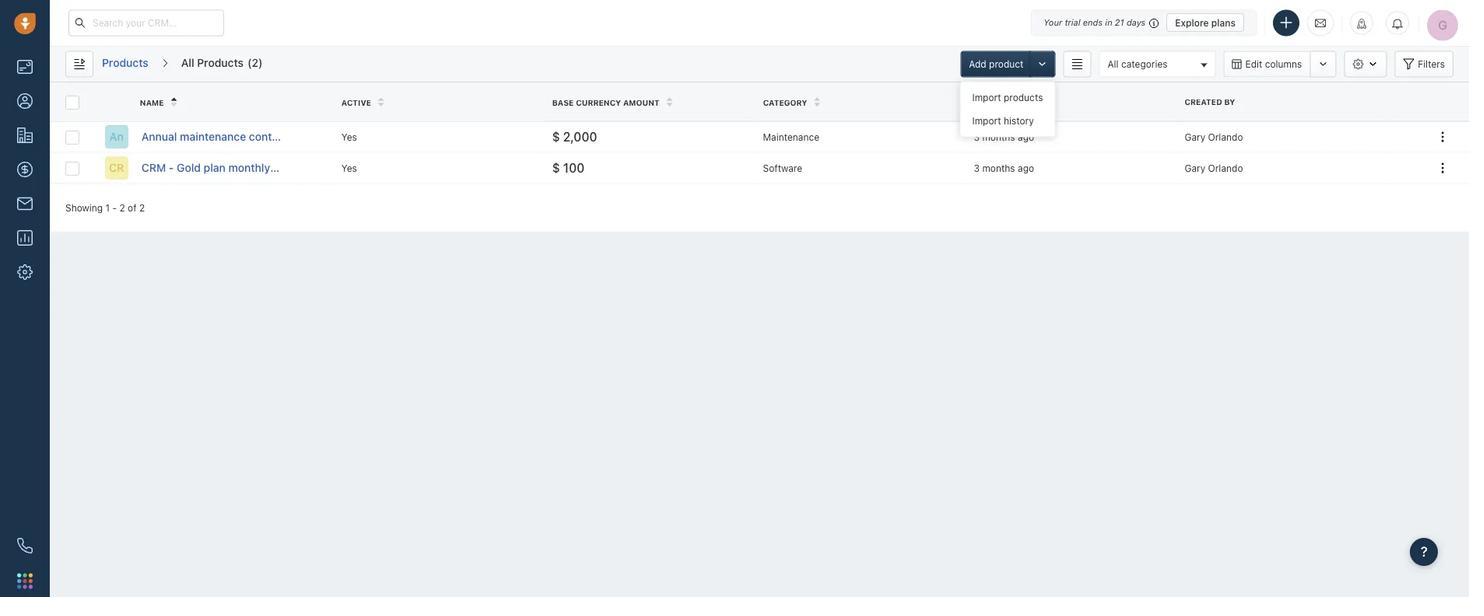 Task type: vqa. For each thing, say whether or not it's contained in the screenshot.
Yes to the top
yes



Task type: describe. For each thing, give the bounding box(es) containing it.
plan
[[204, 161, 226, 174]]

1 vertical spatial -
[[112, 202, 117, 213]]

import products
[[972, 92, 1043, 103]]

all for all categories
[[1108, 58, 1119, 69]]

0 vertical spatial -
[[169, 161, 174, 174]]

all categories button
[[1099, 51, 1216, 77]]

edit columns button
[[1224, 51, 1310, 77]]

products link
[[101, 51, 149, 77]]

edit columns
[[1245, 59, 1302, 70]]

cr
[[109, 161, 124, 174]]

add product button
[[960, 51, 1032, 77]]

1 horizontal spatial 2
[[139, 202, 145, 213]]

import history
[[972, 115, 1034, 126]]

orlando for $ 100
[[1208, 163, 1243, 174]]

gary for 2,000
[[1185, 131, 1205, 142]]

created for created by
[[1185, 97, 1222, 106]]

2 for of
[[119, 202, 125, 213]]

orlando for $ 2,000
[[1208, 131, 1243, 142]]

amount
[[623, 98, 660, 107]]

software
[[763, 163, 802, 174]]

your trial ends in 21 days
[[1044, 18, 1146, 28]]

3 months ago for $ 2,000
[[974, 131, 1034, 142]]

base currency amount
[[552, 98, 660, 107]]

all for all products ( 2 )
[[181, 56, 194, 69]]

showing
[[65, 202, 103, 213]]

active
[[341, 98, 371, 107]]

currency
[[576, 98, 621, 107]]

Search your CRM... text field
[[68, 10, 224, 36]]

product
[[989, 59, 1024, 70]]

crm
[[141, 161, 166, 174]]

name
[[140, 98, 164, 107]]

monthly
[[228, 161, 270, 174]]

explore plans link
[[1167, 13, 1244, 32]]

history
[[1004, 115, 1034, 126]]

annual maintenance contract (sample) link
[[141, 129, 341, 145]]

created for created at
[[974, 98, 1011, 107]]

add product
[[969, 59, 1024, 70]]

$ for $ 2,000
[[552, 129, 560, 144]]

21
[[1115, 18, 1124, 28]]

of
[[128, 202, 137, 213]]

add
[[969, 59, 986, 70]]

gary orlando for 100
[[1185, 163, 1243, 174]]

at
[[1013, 98, 1024, 107]]

phone image
[[17, 538, 33, 554]]

ago for 100
[[1018, 163, 1034, 174]]

3 for 100
[[974, 163, 980, 174]]

all products ( 2 )
[[181, 56, 263, 69]]

months for 2,000
[[982, 131, 1015, 142]]

gary orlando for 2,000
[[1185, 131, 1243, 142]]

products
[[1004, 92, 1043, 103]]

all categories
[[1108, 58, 1168, 69]]

100
[[563, 160, 585, 175]]

edit
[[1245, 59, 1262, 70]]

annual
[[141, 130, 177, 143]]

categories
[[1121, 58, 1168, 69]]

annual maintenance contract (sample)
[[141, 130, 341, 143]]



Task type: locate. For each thing, give the bounding box(es) containing it.
maintenance
[[763, 131, 819, 142]]

3
[[974, 131, 980, 142], [974, 163, 980, 174]]

1 products from the left
[[102, 56, 148, 69]]

1 vertical spatial $
[[552, 160, 560, 175]]

1 gary orlando from the top
[[1185, 131, 1243, 142]]

columns
[[1265, 59, 1302, 70]]

2 gary from the top
[[1185, 163, 1205, 174]]

days
[[1127, 18, 1146, 28]]

0 horizontal spatial 2
[[119, 202, 125, 213]]

1 vertical spatial (sample)
[[273, 161, 319, 174]]

yes for $ 2,000
[[341, 131, 357, 142]]

created left the by
[[1185, 97, 1222, 106]]

months
[[982, 131, 1015, 142], [982, 163, 1015, 174]]

1 horizontal spatial all
[[1108, 58, 1119, 69]]

(sample) down contract
[[273, 161, 319, 174]]

maintenance
[[180, 130, 246, 143]]

0 vertical spatial gary orlando
[[1185, 131, 1243, 142]]

orlando
[[1208, 131, 1243, 142], [1208, 163, 1243, 174]]

yes for $ 100
[[341, 163, 357, 174]]

)
[[258, 56, 263, 69]]

(sample)
[[295, 130, 341, 143], [273, 161, 319, 174]]

ago for 2,000
[[1018, 131, 1034, 142]]

import for import history
[[972, 115, 1001, 126]]

$ left 2,000
[[552, 129, 560, 144]]

0 vertical spatial import
[[972, 92, 1001, 103]]

1 $ from the top
[[552, 129, 560, 144]]

2 up annual maintenance contract (sample)
[[252, 56, 258, 69]]

products down search your crm... text field
[[102, 56, 148, 69]]

gold
[[177, 161, 201, 174]]

yes
[[341, 131, 357, 142], [341, 163, 357, 174]]

1 3 months ago from the top
[[974, 131, 1034, 142]]

$ 100
[[552, 160, 585, 175]]

2 $ from the top
[[552, 160, 560, 175]]

$ for $ 100
[[552, 160, 560, 175]]

0 horizontal spatial -
[[112, 202, 117, 213]]

created up import history
[[974, 98, 1011, 107]]

(sample) inside annual maintenance contract (sample) link
[[295, 130, 341, 143]]

freshworks switcher image
[[17, 574, 33, 589]]

1 vertical spatial gary orlando
[[1185, 163, 1243, 174]]

- right "1"
[[112, 202, 117, 213]]

2 gary orlando from the top
[[1185, 163, 1243, 174]]

1 horizontal spatial products
[[197, 56, 244, 69]]

filters button
[[1395, 51, 1453, 77]]

1 months from the top
[[982, 131, 1015, 142]]

1 vertical spatial orlando
[[1208, 163, 1243, 174]]

all left categories
[[1108, 58, 1119, 69]]

1 horizontal spatial created
[[1185, 97, 1222, 106]]

1 ago from the top
[[1018, 131, 1034, 142]]

gary orlando
[[1185, 131, 1243, 142], [1185, 163, 1243, 174]]

all
[[181, 56, 194, 69], [1108, 58, 1119, 69]]

email image
[[1315, 17, 1326, 29]]

import down created at
[[972, 115, 1001, 126]]

crm - gold plan monthly (sample)
[[141, 161, 319, 174]]

phone element
[[9, 531, 40, 562]]

1 import from the top
[[972, 92, 1001, 103]]

$ 2,000
[[552, 129, 597, 144]]

2
[[252, 56, 258, 69], [119, 202, 125, 213], [139, 202, 145, 213]]

products left (
[[197, 56, 244, 69]]

0 vertical spatial gary
[[1185, 131, 1205, 142]]

1 horizontal spatial -
[[169, 161, 174, 174]]

(sample) inside crm - gold plan monthly (sample) link
[[273, 161, 319, 174]]

1 vertical spatial yes
[[341, 163, 357, 174]]

2 created from the left
[[974, 98, 1011, 107]]

1
[[105, 202, 110, 213]]

explore
[[1175, 17, 1209, 28]]

trial
[[1065, 18, 1080, 28]]

import
[[972, 92, 1001, 103], [972, 115, 1001, 126]]

2 months from the top
[[982, 163, 1015, 174]]

(sample) right contract
[[295, 130, 341, 143]]

1 vertical spatial 3 months ago
[[974, 163, 1034, 174]]

0 vertical spatial (sample)
[[295, 130, 341, 143]]

category
[[763, 98, 807, 107]]

1 created from the left
[[1185, 97, 1222, 106]]

3 for 2,000
[[974, 131, 980, 142]]

import up import history
[[972, 92, 1001, 103]]

0 horizontal spatial all
[[181, 56, 194, 69]]

all down search your crm... text field
[[181, 56, 194, 69]]

1 gary from the top
[[1185, 131, 1205, 142]]

1 vertical spatial 3
[[974, 163, 980, 174]]

crm - gold plan monthly (sample) link
[[141, 160, 319, 176]]

showing 1 - 2 of 2
[[65, 202, 145, 213]]

- left gold
[[169, 161, 174, 174]]

months for 100
[[982, 163, 1015, 174]]

(
[[247, 56, 252, 69]]

2 left of
[[119, 202, 125, 213]]

0 vertical spatial 3 months ago
[[974, 131, 1034, 142]]

0 vertical spatial orlando
[[1208, 131, 1243, 142]]

explore plans
[[1175, 17, 1236, 28]]

0 vertical spatial yes
[[341, 131, 357, 142]]

1 vertical spatial import
[[972, 115, 1001, 126]]

by
[[1224, 97, 1235, 106]]

contract
[[249, 130, 292, 143]]

1 yes from the top
[[341, 131, 357, 142]]

base
[[552, 98, 574, 107]]

2 yes from the top
[[341, 163, 357, 174]]

0 horizontal spatial products
[[102, 56, 148, 69]]

products
[[102, 56, 148, 69], [197, 56, 244, 69]]

gary for 100
[[1185, 163, 1205, 174]]

3 months ago for $ 100
[[974, 163, 1034, 174]]

1 orlando from the top
[[1208, 131, 1243, 142]]

-
[[169, 161, 174, 174], [112, 202, 117, 213]]

created
[[1185, 97, 1222, 106], [974, 98, 1011, 107]]

gary
[[1185, 131, 1205, 142], [1185, 163, 1205, 174]]

$ left 100
[[552, 160, 560, 175]]

2 3 from the top
[[974, 163, 980, 174]]

1 vertical spatial months
[[982, 163, 1015, 174]]

0 vertical spatial months
[[982, 131, 1015, 142]]

3 months ago
[[974, 131, 1034, 142], [974, 163, 1034, 174]]

import for import products
[[972, 92, 1001, 103]]

an
[[110, 130, 123, 143]]

0 horizontal spatial created
[[974, 98, 1011, 107]]

your
[[1044, 18, 1062, 28]]

ends
[[1083, 18, 1103, 28]]

2 3 months ago from the top
[[974, 163, 1034, 174]]

$
[[552, 129, 560, 144], [552, 160, 560, 175]]

0 vertical spatial $
[[552, 129, 560, 144]]

1 vertical spatial ago
[[1018, 163, 1034, 174]]

filters
[[1418, 59, 1445, 70]]

2 right of
[[139, 202, 145, 213]]

ago
[[1018, 131, 1034, 142], [1018, 163, 1034, 174]]

0 vertical spatial 3
[[974, 131, 980, 142]]

0 vertical spatial ago
[[1018, 131, 1034, 142]]

created by
[[1185, 97, 1235, 106]]

created at
[[974, 98, 1024, 107]]

import history link
[[961, 109, 1055, 133]]

all inside button
[[1108, 58, 1119, 69]]

2 orlando from the top
[[1208, 163, 1243, 174]]

2 products from the left
[[197, 56, 244, 69]]

1 3 from the top
[[974, 131, 980, 142]]

2 horizontal spatial 2
[[252, 56, 258, 69]]

2 ago from the top
[[1018, 163, 1034, 174]]

plans
[[1211, 17, 1236, 28]]

2,000
[[563, 129, 597, 144]]

2 for )
[[252, 56, 258, 69]]

1 vertical spatial gary
[[1185, 163, 1205, 174]]

2 import from the top
[[972, 115, 1001, 126]]

in
[[1105, 18, 1112, 28]]



